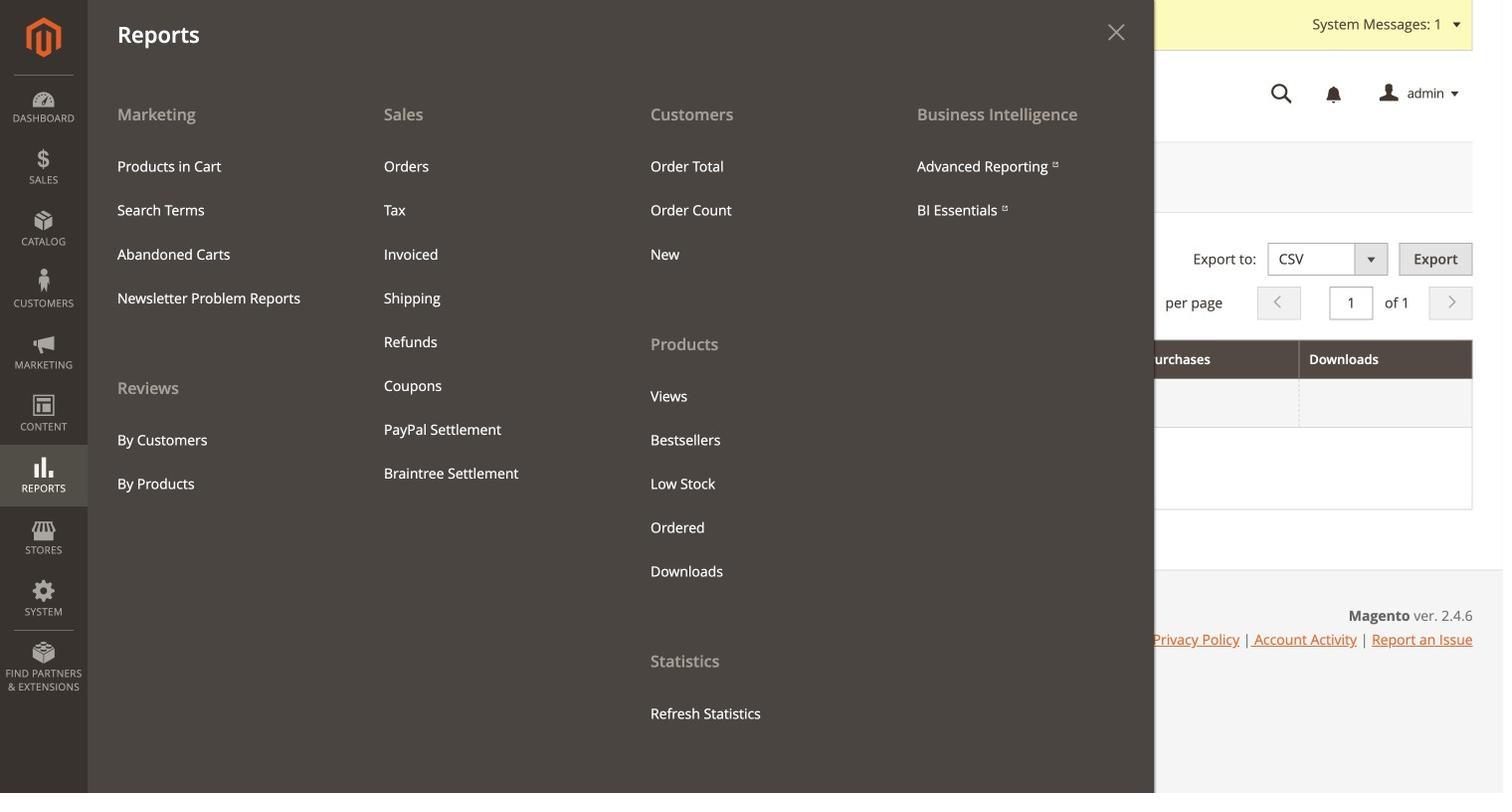 Task type: locate. For each thing, give the bounding box(es) containing it.
magento admin panel image
[[26, 17, 61, 58]]

None text field
[[468, 389, 787, 417]]

menu
[[88, 91, 1154, 793], [88, 91, 354, 506], [621, 91, 888, 736], [102, 145, 339, 320], [369, 145, 606, 496], [636, 145, 873, 276], [903, 145, 1139, 233], [636, 375, 873, 594], [102, 419, 339, 506]]

menu bar
[[0, 0, 1154, 793]]

None text field
[[1330, 287, 1374, 320], [128, 389, 447, 417], [807, 389, 1126, 417], [1330, 287, 1374, 320], [128, 389, 447, 417], [807, 389, 1126, 417]]



